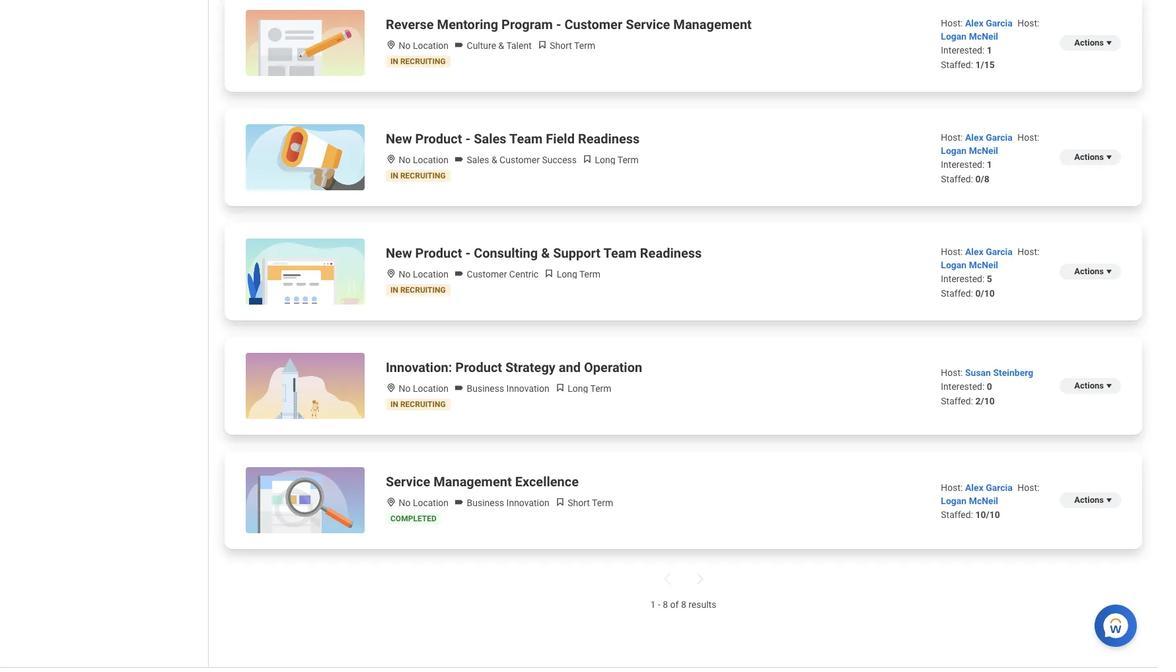 Task type: describe. For each thing, give the bounding box(es) containing it.
tag image for management
[[454, 497, 465, 508]]

host: alex garcia host: logan mcneil interested: 5 staffed: 0/10
[[941, 247, 1040, 299]]

media mylearning image for &
[[544, 268, 555, 279]]

location for new product - consulting & support team readiness
[[413, 269, 449, 280]]

business for product
[[467, 383, 504, 394]]

logan mcneil button for management
[[941, 31, 999, 42]]

in for new product - sales team field readiness
[[391, 171, 399, 180]]

in for new product - consulting & support team readiness
[[391, 286, 399, 295]]

culture
[[467, 40, 496, 51]]

no location for new product - sales team field readiness
[[397, 155, 449, 165]]

garcia for new product - sales team field readiness
[[986, 132, 1013, 143]]

2 vertical spatial long
[[568, 383, 588, 394]]

staffed: for new product - sales team field readiness
[[941, 174, 974, 184]]

long term for readiness
[[593, 155, 639, 165]]

service management excellence
[[386, 474, 579, 490]]

status element for new product - sales team field readiness
[[391, 171, 446, 180]]

4 alex garcia button from the top
[[966, 483, 1015, 493]]

steinberg
[[994, 368, 1034, 378]]

interested: for new product - consulting & support team readiness
[[941, 274, 985, 284]]

garcia inside host: alex garcia host: logan mcneil staffed: 10/10
[[986, 483, 1013, 493]]

10/10
[[976, 510, 1001, 520]]

2 vertical spatial customer
[[467, 269, 507, 280]]

new product - sales team field readiness link
[[386, 130, 640, 148]]

- up sales & customer success
[[466, 131, 471, 147]]

support
[[553, 245, 601, 261]]

strategy
[[506, 360, 556, 375]]

0 horizontal spatial management
[[434, 474, 512, 490]]

staffed: for new product - consulting & support team readiness
[[941, 288, 974, 299]]

location for new product - sales team field readiness
[[413, 155, 449, 165]]

status element for innovation: product strategy and operation
[[391, 400, 446, 409]]

actions button for team
[[1060, 264, 1122, 280]]

recruiting for new product - consulting & support team readiness
[[401, 286, 446, 295]]

mcneil for new product - consulting & support team readiness
[[969, 260, 999, 270]]

status element for new product - consulting & support team readiness
[[391, 286, 446, 295]]

4 actions button from the top
[[1060, 378, 1122, 394]]

2 vertical spatial long term
[[566, 383, 612, 394]]

recruiting for new product - sales team field readiness
[[401, 171, 446, 180]]

status element for reverse mentoring program - customer service management
[[391, 57, 446, 66]]

actions button for management
[[1060, 35, 1122, 51]]

centric
[[510, 269, 539, 280]]

0
[[987, 381, 993, 392]]

long term for team
[[555, 269, 601, 280]]

alex inside host: alex garcia host: logan mcneil staffed: 10/10
[[966, 483, 984, 493]]

actions inside popup button
[[1075, 495, 1105, 505]]

0 vertical spatial service
[[626, 17, 670, 32]]

location image for reverse
[[386, 40, 397, 50]]

host: inside the host: susan steinberg interested: 0 staffed: 2/10
[[941, 368, 963, 378]]

in recruiting for reverse mentoring program - customer service management
[[391, 57, 446, 66]]

in for reverse mentoring program - customer service management
[[391, 57, 399, 66]]

caret down image for management
[[1105, 38, 1115, 48]]

0 vertical spatial customer
[[565, 17, 623, 32]]

location image for innovation: product strategy and operation
[[386, 383, 397, 393]]

alex for reverse mentoring program - customer service management
[[966, 18, 984, 28]]

caret down image for team
[[1105, 266, 1115, 277]]

alex garcia button for team
[[966, 247, 1015, 257]]

no location for new product - consulting & support team readiness
[[397, 269, 449, 280]]

new for new product - sales team field readiness
[[386, 131, 412, 147]]

1 for new product - sales team field readiness
[[987, 159, 993, 170]]

innovation for excellence
[[507, 498, 550, 508]]

1 horizontal spatial management
[[674, 17, 752, 32]]

reverse mentoring program - customer service management
[[386, 17, 752, 32]]

logan mcneil button for readiness
[[941, 145, 999, 156]]

1 vertical spatial sales
[[467, 155, 489, 165]]

location for reverse mentoring program - customer service management
[[413, 40, 449, 51]]

logan for new product - consulting & support team readiness
[[941, 260, 967, 270]]

2 8 from the left
[[681, 600, 687, 610]]

no for new product - consulting & support team readiness
[[399, 269, 411, 280]]

short for excellence
[[568, 498, 590, 508]]

susan
[[966, 368, 991, 378]]

innovation: product strategy and operation link
[[386, 358, 643, 377]]

alex garcia button for readiness
[[966, 132, 1015, 143]]

chevron right image
[[692, 571, 708, 587]]

no for new product - sales team field readiness
[[399, 155, 411, 165]]

media mylearning image for customer
[[537, 40, 548, 50]]

logan mcneil button for team
[[941, 260, 999, 270]]

host: alex garcia host: logan mcneil interested: 1 staffed: 1/15
[[941, 18, 1040, 70]]

innovation:
[[386, 360, 452, 375]]

& for program
[[499, 40, 504, 51]]

business innovation for management
[[465, 498, 550, 508]]

1 vertical spatial readiness
[[640, 245, 702, 261]]

consulting
[[474, 245, 538, 261]]

mentoring
[[437, 17, 498, 32]]

media mylearning image for team
[[582, 154, 593, 165]]

product for consulting
[[416, 245, 462, 261]]

short term for program
[[548, 40, 596, 51]]

tag image for consulting
[[454, 268, 465, 279]]

success
[[542, 155, 577, 165]]

team inside new product - sales team field readiness link
[[510, 131, 543, 147]]

actions button for readiness
[[1060, 149, 1122, 165]]

location image for service management excellence
[[386, 497, 397, 508]]

sales & customer success
[[465, 155, 577, 165]]

in recruiting for innovation: product strategy and operation
[[391, 400, 446, 409]]



Task type: vqa. For each thing, say whether or not it's contained in the screenshot.
Reverse
yes



Task type: locate. For each thing, give the bounding box(es) containing it.
1 media mylearning image from the top
[[555, 383, 566, 393]]

new product - sales team field readiness
[[386, 131, 640, 147]]

logan for new product - sales team field readiness
[[941, 145, 967, 156]]

4 recruiting from the top
[[401, 400, 446, 409]]

actions button
[[1060, 492, 1122, 508]]

product
[[416, 131, 462, 147], [416, 245, 462, 261], [456, 360, 502, 375]]

& down new product - sales team field readiness
[[492, 155, 497, 165]]

mcneil up 0/8
[[969, 145, 999, 156]]

susan steinberg button
[[966, 368, 1034, 378]]

3 status element from the top
[[391, 286, 446, 295]]

0 vertical spatial tag image
[[454, 40, 465, 50]]

2 vertical spatial location image
[[386, 497, 397, 508]]

no location
[[397, 40, 449, 51], [397, 155, 449, 165], [397, 269, 449, 280], [397, 383, 449, 394], [397, 498, 449, 508]]

3 mcneil from the top
[[969, 260, 999, 270]]

2 business innovation from the top
[[465, 498, 550, 508]]

1 vertical spatial business
[[467, 498, 504, 508]]

staffed: inside host: alex garcia host: logan mcneil staffed: 10/10
[[941, 510, 974, 520]]

customer centric
[[465, 269, 539, 280]]

5 caret down image from the top
[[1105, 495, 1115, 506]]

1 left of
[[651, 600, 656, 610]]

logan inside host: alex garcia host: logan mcneil staffed: 10/10
[[941, 496, 967, 506]]

actions button
[[1060, 35, 1122, 51], [1060, 149, 1122, 165], [1060, 264, 1122, 280], [1060, 378, 1122, 394]]

2 vertical spatial tag image
[[454, 383, 465, 393]]

&
[[499, 40, 504, 51], [492, 155, 497, 165], [541, 245, 550, 261]]

8
[[663, 600, 668, 610], [681, 600, 687, 610]]

alex garcia button
[[966, 18, 1015, 28], [966, 132, 1015, 143], [966, 247, 1015, 257], [966, 483, 1015, 493]]

business innovation for product
[[465, 383, 550, 394]]

- left consulting
[[466, 245, 471, 261]]

1 vertical spatial media mylearning image
[[555, 497, 566, 508]]

mcneil inside host: alex garcia host: logan mcneil interested: 1 staffed: 0/8
[[969, 145, 999, 156]]

1 vertical spatial management
[[434, 474, 512, 490]]

actions for readiness
[[1075, 152, 1105, 162]]

alex for new product - consulting & support team readiness
[[966, 247, 984, 257]]

5 no from the top
[[399, 498, 411, 508]]

no for innovation: product strategy and operation
[[399, 383, 411, 394]]

caret down image
[[1105, 38, 1115, 48], [1105, 152, 1115, 163], [1105, 266, 1115, 277], [1105, 381, 1115, 391], [1105, 495, 1115, 506]]

host:
[[941, 18, 963, 28], [1018, 18, 1040, 28], [941, 132, 963, 143], [1018, 132, 1040, 143], [941, 247, 963, 257], [1018, 247, 1040, 257], [941, 368, 963, 378], [941, 483, 963, 493], [1018, 483, 1040, 493]]

long term down support
[[555, 269, 601, 280]]

3 location from the top
[[413, 269, 449, 280]]

3 no from the top
[[399, 269, 411, 280]]

short term down excellence
[[566, 498, 613, 508]]

no location for innovation: product strategy and operation
[[397, 383, 449, 394]]

0 vertical spatial short term
[[548, 40, 596, 51]]

1 for reverse mentoring program - customer service management
[[987, 45, 993, 56]]

1 garcia from the top
[[986, 18, 1013, 28]]

alex for new product - sales team field readiness
[[966, 132, 984, 143]]

chevron left image
[[660, 571, 676, 587]]

media mylearning image down new product - consulting & support team readiness link
[[544, 268, 555, 279]]

staffed: left 2/10
[[941, 396, 974, 407]]

location image for new
[[386, 154, 397, 165]]

4 location from the top
[[413, 383, 449, 394]]

garcia inside host: alex garcia host: logan mcneil interested: 1 staffed: 0/8
[[986, 132, 1013, 143]]

2/10
[[976, 396, 995, 407]]

logan for reverse mentoring program - customer service management
[[941, 31, 967, 42]]

1 vertical spatial new
[[386, 245, 412, 261]]

host: susan steinberg interested: 0 staffed: 2/10
[[941, 368, 1034, 407]]

host: alex garcia host: logan mcneil interested: 1 staffed: 0/8
[[941, 132, 1040, 184]]

1 actions button from the top
[[1060, 35, 1122, 51]]

term for support
[[580, 269, 601, 280]]

1 vertical spatial team
[[604, 245, 637, 261]]

2 location image from the top
[[386, 154, 397, 165]]

alex garcia button up 10/10
[[966, 483, 1015, 493]]

list
[[209, 0, 1159, 668]]

media mylearning image down and
[[555, 383, 566, 393]]

1 up 0/8
[[987, 159, 993, 170]]

customer
[[565, 17, 623, 32], [500, 155, 540, 165], [467, 269, 507, 280]]

alex up 0/8
[[966, 132, 984, 143]]

caret down image for readiness
[[1105, 152, 1115, 163]]

1 vertical spatial tag image
[[454, 497, 465, 508]]

4 mcneil from the top
[[969, 496, 999, 506]]

1 location image from the top
[[386, 40, 397, 50]]

interested: down susan in the bottom right of the page
[[941, 381, 985, 392]]

2 alex from the top
[[966, 132, 984, 143]]

4 no from the top
[[399, 383, 411, 394]]

1 mcneil from the top
[[969, 31, 999, 42]]

new product - consulting & support team readiness link
[[386, 244, 702, 262]]

innovation down strategy
[[507, 383, 550, 394]]

1 status element from the top
[[391, 57, 446, 66]]

4 interested: from the top
[[941, 381, 985, 392]]

& left support
[[541, 245, 550, 261]]

tag image down new product - sales team field readiness link
[[454, 154, 465, 165]]

garcia inside host: alex garcia host: logan mcneil interested: 5 staffed: 0/10
[[986, 247, 1013, 257]]

location
[[413, 40, 449, 51], [413, 155, 449, 165], [413, 269, 449, 280], [413, 383, 449, 394], [413, 498, 449, 508]]

3 logan mcneil button from the top
[[941, 260, 999, 270]]

2 in recruiting from the top
[[391, 171, 446, 180]]

of
[[671, 600, 679, 610]]

2 location from the top
[[413, 155, 449, 165]]

in recruiting for new product - sales team field readiness
[[391, 171, 446, 180]]

short term
[[548, 40, 596, 51], [566, 498, 613, 508]]

3 in from the top
[[391, 286, 399, 295]]

1 vertical spatial short term
[[566, 498, 613, 508]]

garcia
[[986, 18, 1013, 28], [986, 132, 1013, 143], [986, 247, 1013, 257], [986, 483, 1013, 493]]

in for innovation: product strategy and operation
[[391, 400, 399, 409]]

5 status element from the top
[[391, 514, 437, 524]]

short down excellence
[[568, 498, 590, 508]]

4 in from the top
[[391, 400, 399, 409]]

0 vertical spatial team
[[510, 131, 543, 147]]

2 logan from the top
[[941, 145, 967, 156]]

staffed: left 10/10
[[941, 510, 974, 520]]

host: alex garcia host: logan mcneil staffed: 10/10
[[941, 483, 1040, 520]]

0/10
[[976, 288, 995, 299]]

mcneil
[[969, 31, 999, 42], [969, 145, 999, 156], [969, 260, 999, 270], [969, 496, 999, 506]]

3 recruiting from the top
[[401, 286, 446, 295]]

5
[[987, 274, 993, 284]]

mcneil for reverse mentoring program - customer service management
[[969, 31, 999, 42]]

1 business from the top
[[467, 383, 504, 394]]

long for support
[[557, 269, 578, 280]]

2 in from the top
[[391, 171, 399, 180]]

staffed:
[[941, 59, 974, 70], [941, 174, 974, 184], [941, 288, 974, 299], [941, 396, 974, 407], [941, 510, 974, 520]]

logan mcneil button up 1/15 at right
[[941, 31, 999, 42]]

1 inside host: alex garcia host: logan mcneil interested: 1 staffed: 1/15
[[987, 45, 993, 56]]

0 horizontal spatial team
[[510, 131, 543, 147]]

product for sales
[[416, 131, 462, 147]]

1 vertical spatial customer
[[500, 155, 540, 165]]

1 inside host: alex garcia host: logan mcneil interested: 1 staffed: 0/8
[[987, 159, 993, 170]]

0 vertical spatial new
[[386, 131, 412, 147]]

in recruiting for new product - consulting & support team readiness
[[391, 286, 446, 295]]

1 no location from the top
[[397, 40, 449, 51]]

innovation down excellence
[[507, 498, 550, 508]]

operation
[[584, 360, 643, 375]]

tag image down service management excellence
[[454, 497, 465, 508]]

1 vertical spatial location image
[[386, 154, 397, 165]]

5 staffed: from the top
[[941, 510, 974, 520]]

long down support
[[557, 269, 578, 280]]

long for field
[[595, 155, 616, 165]]

2 vertical spatial product
[[456, 360, 502, 375]]

1 new from the top
[[386, 131, 412, 147]]

team inside new product - consulting & support team readiness link
[[604, 245, 637, 261]]

business for management
[[467, 498, 504, 508]]

4 status element from the top
[[391, 400, 446, 409]]

interested:
[[941, 45, 985, 56], [941, 159, 985, 170], [941, 274, 985, 284], [941, 381, 985, 392]]

alex
[[966, 18, 984, 28], [966, 132, 984, 143], [966, 247, 984, 257], [966, 483, 984, 493]]

product for and
[[456, 360, 502, 375]]

3 in recruiting from the top
[[391, 286, 446, 295]]

1 recruiting from the top
[[401, 57, 446, 66]]

staffed: left 0/8
[[941, 174, 974, 184]]

0 horizontal spatial service
[[386, 474, 430, 490]]

new
[[386, 131, 412, 147], [386, 245, 412, 261]]

actions for team
[[1075, 266, 1105, 276]]

media mylearning image right success
[[582, 154, 593, 165]]

results
[[689, 600, 717, 610]]

recruiting for innovation: product strategy and operation
[[401, 400, 446, 409]]

0 vertical spatial media mylearning image
[[537, 40, 548, 50]]

2 tag image from the top
[[454, 497, 465, 508]]

1 8 from the left
[[663, 600, 668, 610]]

1 alex from the top
[[966, 18, 984, 28]]

- right program at the left top of page
[[556, 17, 561, 32]]

- left of
[[658, 600, 661, 610]]

alex inside host: alex garcia host: logan mcneil interested: 5 staffed: 0/10
[[966, 247, 984, 257]]

interested: for new product - sales team field readiness
[[941, 159, 985, 170]]

interested: up 1/15 at right
[[941, 45, 985, 56]]

2 garcia from the top
[[986, 132, 1013, 143]]

new for new product - consulting & support team readiness
[[386, 245, 412, 261]]

garcia for new product - consulting & support team readiness
[[986, 247, 1013, 257]]

3 alex from the top
[[966, 247, 984, 257]]

list containing reverse mentoring program - customer service management
[[209, 0, 1159, 668]]

2 actions from the top
[[1075, 152, 1105, 162]]

3 staffed: from the top
[[941, 288, 974, 299]]

sales down new product - sales team field readiness link
[[467, 155, 489, 165]]

no for reverse mentoring program - customer service management
[[399, 40, 411, 51]]

3 tag image from the top
[[454, 383, 465, 393]]

2 caret down image from the top
[[1105, 152, 1115, 163]]

garcia up 1/15 at right
[[986, 18, 1013, 28]]

2 vertical spatial media mylearning image
[[544, 268, 555, 279]]

1 actions from the top
[[1075, 38, 1105, 48]]

alex up 10/10
[[966, 483, 984, 493]]

2 media mylearning image from the top
[[555, 497, 566, 508]]

short
[[550, 40, 572, 51], [568, 498, 590, 508]]

status element containing completed
[[391, 514, 437, 524]]

business innovation down the innovation: product strategy and operation link
[[465, 383, 550, 394]]

0 vertical spatial tag image
[[454, 154, 465, 165]]

1 vertical spatial &
[[492, 155, 497, 165]]

1 vertical spatial tag image
[[454, 268, 465, 279]]

garcia up 5
[[986, 247, 1013, 257]]

interested: inside host: alex garcia host: logan mcneil interested: 5 staffed: 0/10
[[941, 274, 985, 284]]

0 vertical spatial location image
[[386, 40, 397, 50]]

readiness
[[578, 131, 640, 147], [640, 245, 702, 261]]

no location for reverse mentoring program - customer service management
[[397, 40, 449, 51]]

2 horizontal spatial &
[[541, 245, 550, 261]]

business down the innovation: product strategy and operation link
[[467, 383, 504, 394]]

3 actions from the top
[[1075, 266, 1105, 276]]

actions
[[1075, 38, 1105, 48], [1075, 152, 1105, 162], [1075, 266, 1105, 276], [1075, 381, 1105, 391], [1075, 495, 1105, 505]]

business innovation
[[465, 383, 550, 394], [465, 498, 550, 508]]

short down reverse mentoring program - customer service management link
[[550, 40, 572, 51]]

interested: inside the host: susan steinberg interested: 0 staffed: 2/10
[[941, 381, 985, 392]]

8 left of
[[663, 600, 668, 610]]

2 vertical spatial &
[[541, 245, 550, 261]]

short for program
[[550, 40, 572, 51]]

0 vertical spatial readiness
[[578, 131, 640, 147]]

logan mcneil button
[[941, 31, 999, 42], [941, 145, 999, 156], [941, 260, 999, 270], [941, 496, 999, 506]]

sales
[[474, 131, 507, 147], [467, 155, 489, 165]]

0 vertical spatial business
[[467, 383, 504, 394]]

completed
[[391, 514, 437, 524]]

1 horizontal spatial service
[[626, 17, 670, 32]]

1 logan from the top
[[941, 31, 967, 42]]

location image
[[386, 40, 397, 50], [386, 154, 397, 165]]

1 horizontal spatial team
[[604, 245, 637, 261]]

business
[[467, 383, 504, 394], [467, 498, 504, 508]]

1 business innovation from the top
[[465, 383, 550, 394]]

1 interested: from the top
[[941, 45, 985, 56]]

location image
[[386, 268, 397, 279], [386, 383, 397, 393], [386, 497, 397, 508]]

new product - consulting & support team readiness
[[386, 245, 702, 261]]

1 vertical spatial business innovation
[[465, 498, 550, 508]]

1 innovation from the top
[[507, 383, 550, 394]]

alex up 1/15 at right
[[966, 18, 984, 28]]

0/8
[[976, 174, 990, 184]]

caret down image inside actions popup button
[[1105, 495, 1115, 506]]

2 vertical spatial 1
[[651, 600, 656, 610]]

interested: up '0/10'
[[941, 274, 985, 284]]

1 vertical spatial media mylearning image
[[582, 154, 593, 165]]

media mylearning image down excellence
[[555, 497, 566, 508]]

1 vertical spatial product
[[416, 245, 462, 261]]

1 staffed: from the top
[[941, 59, 974, 70]]

4 staffed: from the top
[[941, 396, 974, 407]]

staffed: for reverse mentoring program - customer service management
[[941, 59, 974, 70]]

0 vertical spatial product
[[416, 131, 462, 147]]

3 caret down image from the top
[[1105, 266, 1115, 277]]

1 location image from the top
[[386, 268, 397, 279]]

long down and
[[568, 383, 588, 394]]

location image for new product - consulting & support team readiness
[[386, 268, 397, 279]]

alex garcia button up 5
[[966, 247, 1015, 257]]

1 no from the top
[[399, 40, 411, 51]]

staffed: left '0/10'
[[941, 288, 974, 299]]

3 garcia from the top
[[986, 247, 1013, 257]]

3 logan from the top
[[941, 260, 967, 270]]

status element for service management excellence
[[391, 514, 437, 524]]

5 no location from the top
[[397, 498, 449, 508]]

media mylearning image
[[555, 383, 566, 393], [555, 497, 566, 508]]

4 in recruiting from the top
[[391, 400, 446, 409]]

1/15
[[976, 59, 995, 70]]

innovation
[[507, 383, 550, 394], [507, 498, 550, 508]]

& left the talent
[[499, 40, 504, 51]]

1 - 8 of 8 results
[[651, 600, 717, 610]]

4 logan mcneil button from the top
[[941, 496, 999, 506]]

-
[[556, 17, 561, 32], [466, 131, 471, 147], [466, 245, 471, 261], [658, 600, 661, 610]]

new inside new product - consulting & support team readiness link
[[386, 245, 412, 261]]

alex garcia button up 1/15 at right
[[966, 18, 1015, 28]]

garcia up 10/10
[[986, 483, 1013, 493]]

tag image for and
[[454, 383, 465, 393]]

alex garcia button for management
[[966, 18, 1015, 28]]

service management excellence link
[[386, 473, 579, 491]]

in
[[391, 57, 399, 66], [391, 171, 399, 180], [391, 286, 399, 295], [391, 400, 399, 409]]

status element
[[391, 57, 446, 66], [391, 171, 446, 180], [391, 286, 446, 295], [391, 400, 446, 409], [391, 514, 437, 524]]

1 up 1/15 at right
[[987, 45, 993, 56]]

tag image down the innovation: product strategy and operation link
[[454, 383, 465, 393]]

logan inside host: alex garcia host: logan mcneil interested: 1 staffed: 0/8
[[941, 145, 967, 156]]

1 vertical spatial short
[[568, 498, 590, 508]]

innovation: product strategy and operation
[[386, 360, 643, 375]]

1 vertical spatial service
[[386, 474, 430, 490]]

4 garcia from the top
[[986, 483, 1013, 493]]

0 vertical spatial 1
[[987, 45, 993, 56]]

long term down and
[[566, 383, 612, 394]]

alex inside host: alex garcia host: logan mcneil interested: 1 staffed: 0/8
[[966, 132, 984, 143]]

mcneil up 1/15 at right
[[969, 31, 999, 42]]

4 logan from the top
[[941, 496, 967, 506]]

innovation for strategy
[[507, 383, 550, 394]]

1 vertical spatial 1
[[987, 159, 993, 170]]

mcneil inside host: alex garcia host: logan mcneil interested: 1 staffed: 1/15
[[969, 31, 999, 42]]

management
[[674, 17, 752, 32], [434, 474, 512, 490]]

2 actions button from the top
[[1060, 149, 1122, 165]]

logan
[[941, 31, 967, 42], [941, 145, 967, 156], [941, 260, 967, 270], [941, 496, 967, 506]]

5 actions from the top
[[1075, 495, 1105, 505]]

in recruiting
[[391, 57, 446, 66], [391, 171, 446, 180], [391, 286, 446, 295], [391, 400, 446, 409]]

4 caret down image from the top
[[1105, 381, 1115, 391]]

tag image
[[454, 154, 465, 165], [454, 268, 465, 279], [454, 383, 465, 393]]

1 tag image from the top
[[454, 154, 465, 165]]

5 location from the top
[[413, 498, 449, 508]]

3 no location from the top
[[397, 269, 449, 280]]

2 mcneil from the top
[[969, 145, 999, 156]]

long right success
[[595, 155, 616, 165]]

0 horizontal spatial &
[[492, 155, 497, 165]]

1 vertical spatial location image
[[386, 383, 397, 393]]

sales up sales & customer success
[[474, 131, 507, 147]]

business down service management excellence
[[467, 498, 504, 508]]

reverse
[[386, 17, 434, 32]]

no for service management excellence
[[399, 498, 411, 508]]

2 location image from the top
[[386, 383, 397, 393]]

logan mcneil button up 10/10
[[941, 496, 999, 506]]

term
[[574, 40, 596, 51], [618, 155, 639, 165], [580, 269, 601, 280], [591, 383, 612, 394], [592, 498, 613, 508]]

actions for management
[[1075, 38, 1105, 48]]

0 vertical spatial long term
[[593, 155, 639, 165]]

2 business from the top
[[467, 498, 504, 508]]

mcneil inside host: alex garcia host: logan mcneil staffed: 10/10
[[969, 496, 999, 506]]

1 in recruiting from the top
[[391, 57, 446, 66]]

talent
[[507, 40, 532, 51]]

2 new from the top
[[386, 245, 412, 261]]

media mylearning image
[[537, 40, 548, 50], [582, 154, 593, 165], [544, 268, 555, 279]]

location for innovation: product strategy and operation
[[413, 383, 449, 394]]

recruiting
[[401, 57, 446, 66], [401, 171, 446, 180], [401, 286, 446, 295], [401, 400, 446, 409]]

1 horizontal spatial &
[[499, 40, 504, 51]]

0 vertical spatial &
[[499, 40, 504, 51]]

4 no location from the top
[[397, 383, 449, 394]]

1 vertical spatial long
[[557, 269, 578, 280]]

1 in from the top
[[391, 57, 399, 66]]

logan inside host: alex garcia host: logan mcneil interested: 1 staffed: 1/15
[[941, 31, 967, 42]]

new inside new product - sales team field readiness link
[[386, 131, 412, 147]]

long term
[[593, 155, 639, 165], [555, 269, 601, 280], [566, 383, 612, 394]]

garcia up 0/8
[[986, 132, 1013, 143]]

4 alex from the top
[[966, 483, 984, 493]]

1 tag image from the top
[[454, 40, 465, 50]]

team right support
[[604, 245, 637, 261]]

0 vertical spatial management
[[674, 17, 752, 32]]

8 right of
[[681, 600, 687, 610]]

2 logan mcneil button from the top
[[941, 145, 999, 156]]

tag image left centric
[[454, 268, 465, 279]]

1 logan mcneil button from the top
[[941, 31, 999, 42]]

long term right success
[[593, 155, 639, 165]]

3 alex garcia button from the top
[[966, 247, 1015, 257]]

& for -
[[492, 155, 497, 165]]

term for service
[[574, 40, 596, 51]]

1 alex garcia button from the top
[[966, 18, 1015, 28]]

service
[[626, 17, 670, 32], [386, 474, 430, 490]]

tag image for sales
[[454, 154, 465, 165]]

short term down reverse mentoring program - customer service management link
[[548, 40, 596, 51]]

0 vertical spatial location image
[[386, 268, 397, 279]]

interested: for reverse mentoring program - customer service management
[[941, 45, 985, 56]]

0 horizontal spatial 8
[[663, 600, 668, 610]]

3 interested: from the top
[[941, 274, 985, 284]]

staffed: inside the host: susan steinberg interested: 0 staffed: 2/10
[[941, 396, 974, 407]]

alex inside host: alex garcia host: logan mcneil interested: 1 staffed: 1/15
[[966, 18, 984, 28]]

no
[[399, 40, 411, 51], [399, 155, 411, 165], [399, 269, 411, 280], [399, 383, 411, 394], [399, 498, 411, 508]]

mcneil up 5
[[969, 260, 999, 270]]

staffed: inside host: alex garcia host: logan mcneil interested: 1 staffed: 0/8
[[941, 174, 974, 184]]

tag image
[[454, 40, 465, 50], [454, 497, 465, 508]]

2 no from the top
[[399, 155, 411, 165]]

1 vertical spatial innovation
[[507, 498, 550, 508]]

interested: up 0/8
[[941, 159, 985, 170]]

media mylearning image for excellence
[[555, 497, 566, 508]]

0 vertical spatial long
[[595, 155, 616, 165]]

logan inside host: alex garcia host: logan mcneil interested: 5 staffed: 0/10
[[941, 260, 967, 270]]

0 vertical spatial business innovation
[[465, 383, 550, 394]]

staffed: left 1/15 at right
[[941, 59, 974, 70]]

0 vertical spatial sales
[[474, 131, 507, 147]]

2 no location from the top
[[397, 155, 449, 165]]

team
[[510, 131, 543, 147], [604, 245, 637, 261]]

logan mcneil button up 0/8
[[941, 145, 999, 156]]

3 actions button from the top
[[1060, 264, 1122, 280]]

mcneil up 10/10
[[969, 496, 999, 506]]

1
[[987, 45, 993, 56], [987, 159, 993, 170], [651, 600, 656, 610]]

team up sales & customer success
[[510, 131, 543, 147]]

alex garcia button up 0/8
[[966, 132, 1015, 143]]

media mylearning image right the talent
[[537, 40, 548, 50]]

and
[[559, 360, 581, 375]]

long
[[595, 155, 616, 165], [557, 269, 578, 280], [568, 383, 588, 394]]

staffed: inside host: alex garcia host: logan mcneil interested: 5 staffed: 0/10
[[941, 288, 974, 299]]

3 location image from the top
[[386, 497, 397, 508]]

1 vertical spatial long term
[[555, 269, 601, 280]]

2 staffed: from the top
[[941, 174, 974, 184]]

0 vertical spatial innovation
[[507, 383, 550, 394]]

tag image for mentoring
[[454, 40, 465, 50]]

mcneil for new product - sales team field readiness
[[969, 145, 999, 156]]

0 vertical spatial media mylearning image
[[555, 383, 566, 393]]

0 vertical spatial short
[[550, 40, 572, 51]]

excellence
[[515, 474, 579, 490]]

short term for excellence
[[566, 498, 613, 508]]

logan mcneil button up 5
[[941, 260, 999, 270]]

2 status element from the top
[[391, 171, 446, 180]]

business innovation down service management excellence
[[465, 498, 550, 508]]

interested: inside host: alex garcia host: logan mcneil interested: 1 staffed: 0/8
[[941, 159, 985, 170]]

tag image down mentoring
[[454, 40, 465, 50]]

2 recruiting from the top
[[401, 171, 446, 180]]

recruiting for reverse mentoring program - customer service management
[[401, 57, 446, 66]]

culture & talent
[[465, 40, 532, 51]]

1 location from the top
[[413, 40, 449, 51]]

program
[[502, 17, 553, 32]]

2 interested: from the top
[[941, 159, 985, 170]]

location for service management excellence
[[413, 498, 449, 508]]

reverse mentoring program - customer service management link
[[386, 15, 752, 34]]

media mylearning image for strategy
[[555, 383, 566, 393]]

no location for service management excellence
[[397, 498, 449, 508]]

garcia inside host: alex garcia host: logan mcneil interested: 1 staffed: 1/15
[[986, 18, 1013, 28]]

4 actions from the top
[[1075, 381, 1105, 391]]

mcneil inside host: alex garcia host: logan mcneil interested: 5 staffed: 0/10
[[969, 260, 999, 270]]

interested: inside host: alex garcia host: logan mcneil interested: 1 staffed: 1/15
[[941, 45, 985, 56]]

2 alex garcia button from the top
[[966, 132, 1015, 143]]

2 innovation from the top
[[507, 498, 550, 508]]

1 horizontal spatial 8
[[681, 600, 687, 610]]

field
[[546, 131, 575, 147]]

term for field
[[618, 155, 639, 165]]

staffed: inside host: alex garcia host: logan mcneil interested: 1 staffed: 1/15
[[941, 59, 974, 70]]

garcia for reverse mentoring program - customer service management
[[986, 18, 1013, 28]]

1 caret down image from the top
[[1105, 38, 1115, 48]]

alex up '0/10'
[[966, 247, 984, 257]]



